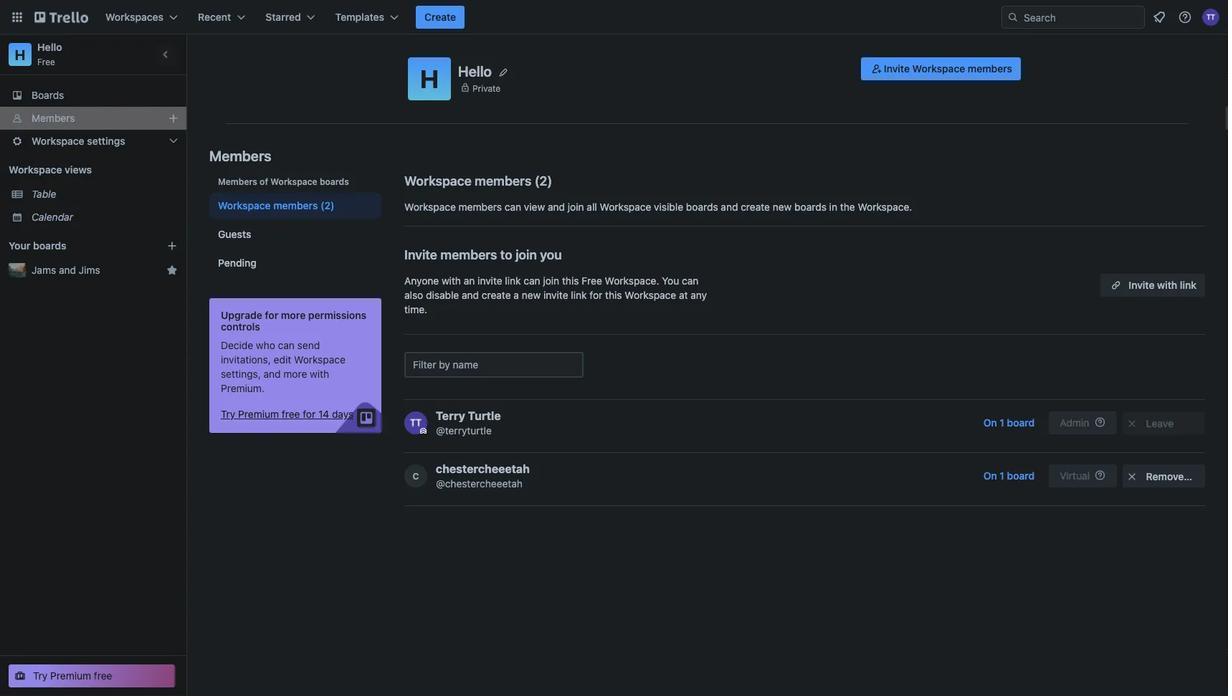 Task type: locate. For each thing, give the bounding box(es) containing it.
0 vertical spatial this
[[562, 275, 579, 287]]

on
[[984, 417, 997, 429], [984, 470, 997, 482]]

1 vertical spatial free
[[582, 275, 602, 287]]

workspace members
[[404, 173, 532, 188], [218, 200, 318, 212]]

free for try premium free for 14 days
[[282, 408, 300, 420]]

new right a in the top left of the page
[[522, 289, 541, 301]]

1 horizontal spatial join
[[543, 275, 559, 287]]

guests link
[[209, 222, 381, 247]]

2 horizontal spatial invite
[[1129, 279, 1155, 291]]

with inside button
[[1157, 279, 1178, 291]]

boards inside your boards with 1 items element
[[33, 240, 66, 252]]

0 vertical spatial board
[[1007, 417, 1035, 429]]

workspace inside upgrade for more permissions controls decide who can send invitations, edit workspace settings, and more with premium.
[[294, 354, 346, 366]]

1 horizontal spatial invite
[[884, 63, 910, 75]]

1 horizontal spatial new
[[773, 201, 792, 213]]

on for chestercheeetah
[[984, 470, 997, 482]]

1 vertical spatial h
[[420, 64, 439, 94]]

1 horizontal spatial workspace members
[[404, 173, 532, 188]]

0 horizontal spatial premium
[[50, 670, 91, 682]]

invite
[[478, 275, 502, 287], [544, 289, 568, 301]]

h left hello free
[[15, 46, 25, 63]]

join inside the anyone with an invite link can join this free workspace. you can also disable and create a new invite link for this workspace at any time.
[[543, 275, 559, 287]]

2 vertical spatial for
[[303, 408, 316, 420]]

1 vertical spatial new
[[522, 289, 541, 301]]

0 horizontal spatial invite
[[404, 247, 437, 262]]

sm image for invite workspace members button
[[870, 62, 884, 76]]

can up edit
[[278, 340, 295, 351]]

table
[[32, 188, 56, 200]]

free inside the anyone with an invite link can join this free workspace. you can also disable and create a new invite link for this workspace at any time.
[[582, 275, 602, 287]]

0 horizontal spatial new
[[522, 289, 541, 301]]

try premium free
[[33, 670, 112, 682]]

join down "you"
[[543, 275, 559, 287]]

h inside 'link'
[[15, 46, 25, 63]]

create
[[741, 201, 770, 213], [482, 289, 511, 301]]

2 horizontal spatial join
[[568, 201, 584, 213]]

invite with link button
[[1100, 274, 1205, 297]]

2 on 1 board link from the top
[[975, 465, 1043, 488]]

more up send
[[281, 309, 306, 321]]

0 vertical spatial on
[[984, 417, 997, 429]]

starred button
[[257, 6, 324, 29]]

premium
[[238, 408, 279, 420], [50, 670, 91, 682]]

0 vertical spatial on 1 board
[[984, 417, 1035, 429]]

2 horizontal spatial with
[[1157, 279, 1178, 291]]

can
[[505, 201, 521, 213], [524, 275, 540, 287], [682, 275, 699, 287], [278, 340, 295, 351]]

invite for invite with link
[[1129, 279, 1155, 291]]

can down "you"
[[524, 275, 540, 287]]

board
[[1007, 417, 1035, 429], [1007, 470, 1035, 482]]

Search field
[[1019, 6, 1144, 28]]

1 vertical spatial workspace members
[[218, 200, 318, 212]]

hello up private
[[458, 63, 492, 79]]

0 vertical spatial workspace.
[[858, 201, 912, 213]]

boards up '(2)'
[[320, 176, 349, 186]]

1 for chestercheeetah
[[1000, 470, 1005, 482]]

terry turtle @terryturtle
[[436, 409, 501, 437]]

boards right "visible"
[[686, 201, 718, 213]]

1 horizontal spatial for
[[303, 408, 316, 420]]

0 horizontal spatial free
[[94, 670, 112, 682]]

sm image inside leave link
[[1125, 417, 1139, 431]]

controls
[[221, 321, 260, 333]]

0 vertical spatial try
[[221, 408, 235, 420]]

on 1 board for terry turtle
[[984, 417, 1035, 429]]

members left (
[[475, 173, 532, 188]]

board left admin
[[1007, 417, 1035, 429]]

boards left in
[[795, 201, 827, 213]]

0 vertical spatial free
[[37, 57, 55, 67]]

on 1 board left virtual
[[984, 470, 1035, 482]]

invite for invite workspace members
[[884, 63, 910, 75]]

and
[[548, 201, 565, 213], [721, 201, 738, 213], [59, 264, 76, 276], [462, 289, 479, 301], [264, 368, 281, 380]]

0 horizontal spatial try
[[33, 670, 48, 682]]

hello right the h 'link'
[[37, 41, 62, 53]]

2 vertical spatial join
[[543, 275, 559, 287]]

hello free
[[37, 41, 62, 67]]

2 board from the top
[[1007, 470, 1035, 482]]

1 horizontal spatial sm image
[[1125, 417, 1139, 431]]

0 notifications image
[[1151, 9, 1168, 26]]

members inside button
[[968, 63, 1012, 75]]

you
[[540, 247, 562, 262]]

1 vertical spatial invite
[[544, 289, 568, 301]]

workspace inside button
[[913, 63, 965, 75]]

join left all
[[568, 201, 584, 213]]

invite right an
[[478, 275, 502, 287]]

invite inside button
[[884, 63, 910, 75]]

1 vertical spatial free
[[94, 670, 112, 682]]

of
[[260, 176, 268, 186]]

members down boards
[[32, 112, 75, 124]]

starred
[[266, 11, 301, 23]]

free
[[37, 57, 55, 67], [582, 275, 602, 287]]

premium for try premium free for 14 days
[[238, 408, 279, 420]]

workspace members can view and join all workspace visible boards and create new boards in the workspace.
[[404, 201, 912, 213]]

remove…
[[1146, 471, 1193, 483]]

0 vertical spatial create
[[741, 201, 770, 213]]

h for the h 'link'
[[15, 46, 25, 63]]

workspace. left you
[[605, 275, 659, 287]]

1 horizontal spatial free
[[582, 275, 602, 287]]

h left private
[[420, 64, 439, 94]]

workspace members down of
[[218, 200, 318, 212]]

1 vertical spatial premium
[[50, 670, 91, 682]]

members down search "image"
[[968, 63, 1012, 75]]

workspace
[[913, 63, 965, 75], [32, 135, 84, 147], [9, 164, 62, 176], [404, 173, 472, 188], [271, 176, 317, 186], [218, 200, 271, 212], [404, 201, 456, 213], [600, 201, 651, 213], [625, 289, 676, 301], [294, 354, 346, 366]]

any
[[691, 289, 707, 301]]

1 horizontal spatial hello
[[458, 63, 492, 79]]

jims
[[79, 264, 100, 276]]

workspace navigation collapse icon image
[[156, 44, 176, 65]]

1 vertical spatial hello
[[458, 63, 492, 79]]

link
[[505, 275, 521, 287], [1180, 279, 1197, 291], [571, 289, 587, 301]]

1 vertical spatial 1
[[1000, 470, 1005, 482]]

and down an
[[462, 289, 479, 301]]

1 horizontal spatial try
[[221, 408, 235, 420]]

you
[[662, 275, 679, 287]]

view
[[524, 201, 545, 213]]

boards
[[320, 176, 349, 186], [686, 201, 718, 213], [795, 201, 827, 213], [33, 240, 66, 252]]

for
[[590, 289, 603, 301], [265, 309, 278, 321], [303, 408, 316, 420]]

1 on 1 board link from the top
[[975, 412, 1043, 435]]

0 horizontal spatial hello
[[37, 41, 62, 53]]

disable
[[426, 289, 459, 301]]

boards
[[32, 89, 64, 101]]

1
[[1000, 417, 1005, 429], [1000, 470, 1005, 482]]

h
[[15, 46, 25, 63], [420, 64, 439, 94]]

1 vertical spatial create
[[482, 289, 511, 301]]

1 horizontal spatial invite
[[544, 289, 568, 301]]

2 horizontal spatial for
[[590, 289, 603, 301]]

h inside button
[[420, 64, 439, 94]]

1 1 from the top
[[1000, 417, 1005, 429]]

workspace members left (
[[404, 173, 532, 188]]

0 vertical spatial hello
[[37, 41, 62, 53]]

1 horizontal spatial workspace.
[[858, 201, 912, 213]]

0 vertical spatial sm image
[[870, 62, 884, 76]]

can left the view
[[505, 201, 521, 213]]

1 on 1 board from the top
[[984, 417, 1035, 429]]

more down edit
[[284, 368, 307, 380]]

try inside try premium free button
[[33, 670, 48, 682]]

1 vertical spatial workspace.
[[605, 275, 659, 287]]

1 vertical spatial try
[[33, 670, 48, 682]]

members down members of workspace boards
[[273, 200, 318, 212]]

1 vertical spatial on
[[984, 470, 997, 482]]

Filter by name text field
[[404, 352, 584, 378]]

1 horizontal spatial create
[[741, 201, 770, 213]]

0 vertical spatial members
[[32, 112, 75, 124]]

decide
[[221, 340, 253, 351]]

members up of
[[209, 147, 271, 164]]

boards link
[[0, 84, 186, 107]]

0 horizontal spatial create
[[482, 289, 511, 301]]

admin
[[1060, 417, 1089, 429]]

terry turtle (terryturtle) image
[[1203, 9, 1220, 26]]

on 1 board link for terry turtle
[[975, 412, 1043, 435]]

0 vertical spatial join
[[568, 201, 584, 213]]

0 vertical spatial free
[[282, 408, 300, 420]]

1 horizontal spatial premium
[[238, 408, 279, 420]]

with inside the anyone with an invite link can join this free workspace. you can also disable and create a new invite link for this workspace at any time.
[[442, 275, 461, 287]]

and left jims
[[59, 264, 76, 276]]

0 horizontal spatial with
[[310, 368, 329, 380]]

2 vertical spatial invite
[[1129, 279, 1155, 291]]

2 horizontal spatial link
[[1180, 279, 1197, 291]]

starred icon image
[[166, 265, 178, 276]]

2 on 1 board from the top
[[984, 470, 1035, 482]]

views
[[65, 164, 92, 176]]

members up invite members to join you
[[459, 201, 502, 213]]

0 horizontal spatial workspace.
[[605, 275, 659, 287]]

invite right a in the top left of the page
[[544, 289, 568, 301]]

workspace settings
[[32, 135, 125, 147]]

0 horizontal spatial free
[[37, 57, 55, 67]]

send
[[297, 340, 320, 351]]

1 vertical spatial invite
[[404, 247, 437, 262]]

1 on from the top
[[984, 417, 997, 429]]

1 board from the top
[[1007, 417, 1035, 429]]

0 horizontal spatial h
[[15, 46, 25, 63]]

hello
[[37, 41, 62, 53], [458, 63, 492, 79]]

1 horizontal spatial with
[[442, 275, 461, 287]]

members
[[32, 112, 75, 124], [209, 147, 271, 164], [218, 176, 257, 186]]

sm image
[[870, 62, 884, 76], [1125, 417, 1139, 431]]

invite workspace members button
[[861, 57, 1021, 80]]

and right "visible"
[[721, 201, 738, 213]]

try premium free button
[[9, 665, 175, 688]]

premium.
[[221, 383, 265, 394]]

0 vertical spatial for
[[590, 289, 603, 301]]

1 vertical spatial join
[[516, 247, 537, 262]]

0 vertical spatial 1
[[1000, 417, 1005, 429]]

new left in
[[773, 201, 792, 213]]

leave link
[[1123, 412, 1205, 435]]

try inside try premium free for 14 days button
[[221, 408, 235, 420]]

@terryturtle
[[436, 425, 492, 437]]

0 vertical spatial invite
[[884, 63, 910, 75]]

turtle
[[468, 409, 501, 423]]

1 vertical spatial this
[[605, 289, 622, 301]]

on 1 board left admin
[[984, 417, 1035, 429]]

1 vertical spatial for
[[265, 309, 278, 321]]

2 on from the top
[[984, 470, 997, 482]]

0 horizontal spatial invite
[[478, 275, 502, 287]]

invite inside button
[[1129, 279, 1155, 291]]

create inside the anyone with an invite link can join this free workspace. you can also disable and create a new invite link for this workspace at any time.
[[482, 289, 511, 301]]

0 vertical spatial premium
[[238, 408, 279, 420]]

on 1 board link left virtual
[[975, 465, 1043, 488]]

for inside the anyone with an invite link can join this free workspace. you can also disable and create a new invite link for this workspace at any time.
[[590, 289, 603, 301]]

workspace. right the
[[858, 201, 912, 213]]

with
[[442, 275, 461, 287], [1157, 279, 1178, 291], [310, 368, 329, 380]]

join right to
[[516, 247, 537, 262]]

1 horizontal spatial free
[[282, 408, 300, 420]]

boards up jams
[[33, 240, 66, 252]]

more
[[281, 309, 306, 321], [284, 368, 307, 380]]

board for chestercheeetah
[[1007, 470, 1035, 482]]

also
[[404, 289, 423, 301]]

days
[[332, 408, 354, 420]]

in
[[829, 201, 838, 213]]

0 vertical spatial on 1 board link
[[975, 412, 1043, 435]]

(2)
[[321, 200, 334, 212]]

1 vertical spatial board
[[1007, 470, 1035, 482]]

0 horizontal spatial this
[[562, 275, 579, 287]]

0 vertical spatial h
[[15, 46, 25, 63]]

and down edit
[[264, 368, 281, 380]]

on 1 board
[[984, 417, 1035, 429], [984, 470, 1035, 482]]

0 vertical spatial more
[[281, 309, 306, 321]]

on 1 board link left admin
[[975, 412, 1043, 435]]

try
[[221, 408, 235, 420], [33, 670, 48, 682]]

0 horizontal spatial sm image
[[870, 62, 884, 76]]

sm image inside invite workspace members button
[[870, 62, 884, 76]]

table link
[[32, 187, 178, 201]]

0 horizontal spatial for
[[265, 309, 278, 321]]

1 vertical spatial on 1 board
[[984, 470, 1035, 482]]

members up an
[[440, 247, 497, 262]]

upgrade
[[221, 309, 262, 321]]

1 vertical spatial on 1 board link
[[975, 465, 1043, 488]]

premium for try premium free
[[50, 670, 91, 682]]

workspace settings button
[[0, 130, 186, 153]]

board left virtual
[[1007, 470, 1035, 482]]

members left of
[[218, 176, 257, 186]]

0 horizontal spatial workspace members
[[218, 200, 318, 212]]

members
[[968, 63, 1012, 75], [475, 173, 532, 188], [273, 200, 318, 212], [459, 201, 502, 213], [440, 247, 497, 262]]

free
[[282, 408, 300, 420], [94, 670, 112, 682]]

1 horizontal spatial h
[[420, 64, 439, 94]]

create button
[[416, 6, 465, 29]]

on for terry turtle
[[984, 417, 997, 429]]

2 1 from the top
[[1000, 470, 1005, 482]]

0 vertical spatial invite
[[478, 275, 502, 287]]

1 vertical spatial sm image
[[1125, 417, 1139, 431]]

1 horizontal spatial link
[[571, 289, 587, 301]]



Task type: vqa. For each thing, say whether or not it's contained in the screenshot.
the Table link
yes



Task type: describe. For each thing, give the bounding box(es) containing it.
1 vertical spatial members
[[209, 147, 271, 164]]

invite workspace members
[[884, 63, 1012, 75]]

settings,
[[221, 368, 261, 380]]

jams and jims
[[32, 264, 100, 276]]

your boards with 1 items element
[[9, 237, 145, 255]]

templates
[[335, 11, 384, 23]]

board for terry turtle
[[1007, 417, 1035, 429]]

)
[[547, 173, 552, 188]]

members link
[[0, 107, 186, 130]]

hello link
[[37, 41, 62, 53]]

terry
[[436, 409, 465, 423]]

with inside upgrade for more permissions controls decide who can send invitations, edit workspace settings, and more with premium.
[[310, 368, 329, 380]]

sm image for leave link
[[1125, 417, 1139, 431]]

primary element
[[0, 0, 1228, 34]]

new inside the anyone with an invite link can join this free workspace. you can also disable and create a new invite link for this workspace at any time.
[[522, 289, 541, 301]]

can up at
[[682, 275, 699, 287]]

upgrade for more permissions controls decide who can send invitations, edit workspace settings, and more with premium.
[[221, 309, 367, 394]]

and inside the anyone with an invite link can join this free workspace. you can also disable and create a new invite link for this workspace at any time.
[[462, 289, 479, 301]]

remove… link
[[1123, 465, 1205, 488]]

permissions
[[308, 309, 367, 321]]

hello for hello
[[458, 63, 492, 79]]

jams
[[32, 264, 56, 276]]

workspaces button
[[97, 6, 186, 29]]

create
[[425, 11, 456, 23]]

for inside button
[[303, 408, 316, 420]]

link inside invite with link button
[[1180, 279, 1197, 291]]

invite members to join you
[[404, 247, 562, 262]]

virtual
[[1060, 470, 1090, 482]]

2 vertical spatial members
[[218, 176, 257, 186]]

1 for terry turtle
[[1000, 417, 1005, 429]]

14
[[318, 408, 329, 420]]

workspace inside the anyone with an invite link can join this free workspace. you can also disable and create a new invite link for this workspace at any time.
[[625, 289, 676, 301]]

who
[[256, 340, 275, 351]]

an
[[464, 275, 475, 287]]

h button
[[408, 57, 451, 100]]

h link
[[9, 43, 32, 66]]

to
[[500, 247, 513, 262]]

the
[[840, 201, 855, 213]]

1 horizontal spatial this
[[605, 289, 622, 301]]

try premium free for 14 days button
[[221, 407, 354, 422]]

jams and jims link
[[32, 263, 161, 278]]

with for invite
[[1157, 279, 1178, 291]]

free for try premium free
[[94, 670, 112, 682]]

with for anyone
[[442, 275, 461, 287]]

for inside upgrade for more permissions controls decide who can send invitations, edit workspace settings, and more with premium.
[[265, 309, 278, 321]]

this member is an admin of this workspace. image
[[420, 428, 427, 435]]

all
[[587, 201, 597, 213]]

hello for hello free
[[37, 41, 62, 53]]

calendar link
[[32, 210, 178, 224]]

0 vertical spatial new
[[773, 201, 792, 213]]

0 vertical spatial workspace members
[[404, 173, 532, 188]]

h for h button
[[420, 64, 439, 94]]

add board image
[[166, 240, 178, 252]]

and right the view
[[548, 201, 565, 213]]

anyone
[[404, 275, 439, 287]]

try premium free for 14 days
[[221, 408, 354, 420]]

@chestercheeetah
[[436, 478, 523, 490]]

visible
[[654, 201, 683, 213]]

back to home image
[[34, 6, 88, 29]]

0 horizontal spatial join
[[516, 247, 537, 262]]

2
[[540, 173, 547, 188]]

pending link
[[209, 250, 381, 276]]

switch to… image
[[10, 10, 24, 24]]

can inside upgrade for more permissions controls decide who can send invitations, edit workspace settings, and more with premium.
[[278, 340, 295, 351]]

try for try premium free
[[33, 670, 48, 682]]

recent
[[198, 11, 231, 23]]

chestercheeetah
[[436, 462, 530, 476]]

workspaces
[[105, 11, 164, 23]]

open information menu image
[[1178, 10, 1192, 24]]

chestercheeetah @chestercheeetah
[[436, 462, 530, 490]]

anyone with an invite link can join this free workspace. you can also disable and create a new invite link for this workspace at any time.
[[404, 275, 707, 316]]

search image
[[1007, 11, 1019, 23]]

invite with link
[[1129, 279, 1197, 291]]

workspace. inside the anyone with an invite link can join this free workspace. you can also disable and create a new invite link for this workspace at any time.
[[605, 275, 659, 287]]

0 horizontal spatial link
[[505, 275, 521, 287]]

invitations,
[[221, 354, 271, 366]]

guests
[[218, 228, 251, 240]]

your
[[9, 240, 30, 252]]

settings
[[87, 135, 125, 147]]

1 vertical spatial more
[[284, 368, 307, 380]]

workspace views
[[9, 164, 92, 176]]

admin button
[[1049, 412, 1117, 435]]

sm image
[[1125, 470, 1139, 484]]

templates button
[[327, 6, 407, 29]]

a
[[514, 289, 519, 301]]

leave
[[1146, 418, 1174, 430]]

try for try premium free for 14 days
[[221, 408, 235, 420]]

(
[[535, 173, 540, 188]]

private
[[473, 83, 501, 93]]

( 2 )
[[535, 173, 552, 188]]

at
[[679, 289, 688, 301]]

time.
[[404, 304, 427, 316]]

calendar
[[32, 211, 73, 223]]

virtual button
[[1049, 465, 1117, 488]]

members of workspace boards
[[218, 176, 349, 186]]

pending
[[218, 257, 257, 269]]

workspace inside popup button
[[32, 135, 84, 147]]

on 1 board link for chestercheeetah
[[975, 465, 1043, 488]]

free inside hello free
[[37, 57, 55, 67]]

your boards
[[9, 240, 66, 252]]

invite for invite members to join you
[[404, 247, 437, 262]]

edit
[[274, 354, 291, 366]]

on 1 board for chestercheeetah
[[984, 470, 1035, 482]]

c
[[413, 471, 419, 481]]

recent button
[[189, 6, 254, 29]]

and inside upgrade for more permissions controls decide who can send invitations, edit workspace settings, and more with premium.
[[264, 368, 281, 380]]



